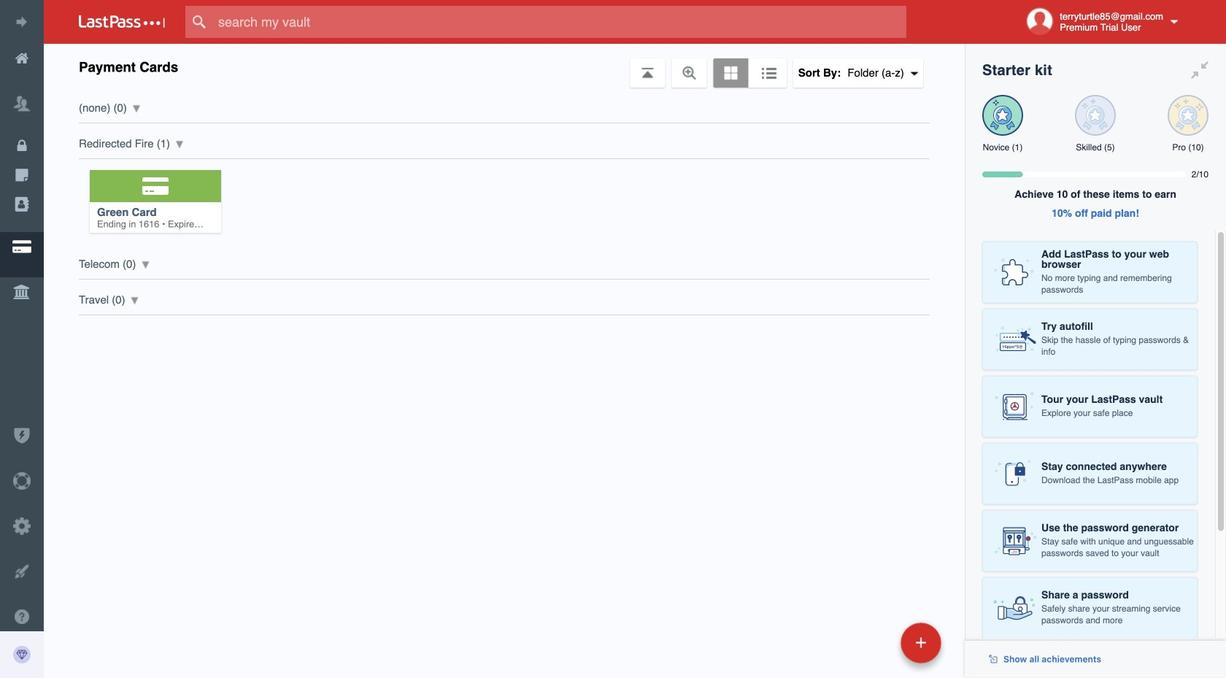 Task type: vqa. For each thing, say whether or not it's contained in the screenshot.
New Item element
yes



Task type: describe. For each thing, give the bounding box(es) containing it.
search my vault text field
[[185, 6, 935, 38]]

new item navigation
[[801, 619, 951, 678]]

new item element
[[801, 622, 947, 664]]

vault options navigation
[[44, 44, 965, 88]]



Task type: locate. For each thing, give the bounding box(es) containing it.
Search search field
[[185, 6, 935, 38]]

lastpass image
[[79, 15, 165, 28]]

main navigation navigation
[[0, 0, 210, 678]]



